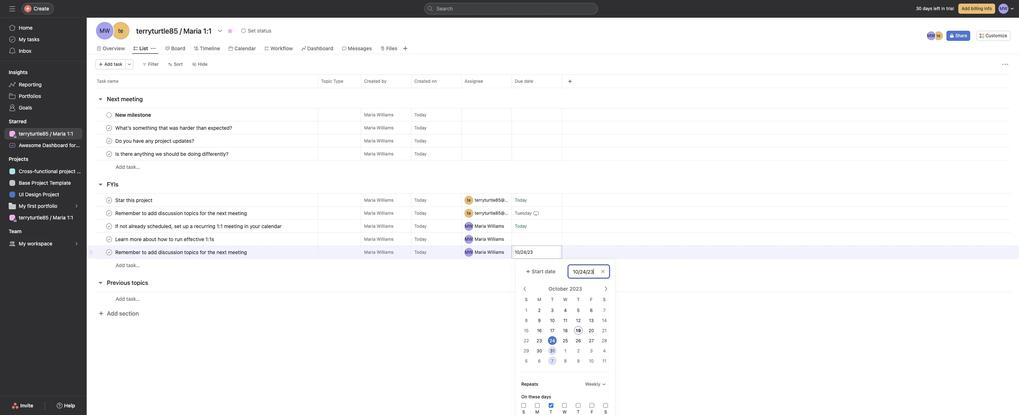Task type: describe. For each thing, give the bounding box(es) containing it.
13
[[589, 318, 594, 323]]

timeline link
[[194, 44, 220, 52]]

18
[[563, 328, 568, 333]]

left
[[934, 6, 941, 11]]

show options image
[[217, 28, 223, 34]]

messages
[[348, 45, 372, 51]]

1:1 inside projects element
[[67, 214, 73, 221]]

24
[[550, 338, 555, 343]]

31
[[550, 348, 555, 354]]

base
[[19, 180, 30, 186]]

files
[[387, 45, 398, 51]]

cross-functional project plan link
[[4, 166, 87, 177]]

goals link
[[4, 102, 82, 114]]

/ for 2nd terryturtle85 / maria 1:1 link from the top of the page
[[50, 214, 51, 221]]

october
[[549, 286, 569, 292]]

15
[[524, 328, 529, 333]]

repeats image
[[534, 210, 539, 216]]

clear due date image
[[601, 269, 606, 274]]

1 horizontal spatial 6
[[590, 308, 593, 313]]

completed image for star this project text field
[[105, 196, 114, 204]]

type
[[334, 78, 344, 84]]

1:1 inside starred element
[[67, 131, 73, 137]]

17
[[551, 328, 555, 333]]

add section button
[[95, 307, 142, 320]]

start
[[532, 268, 544, 274]]

overview
[[103, 45, 125, 51]]

do you have any project updates? cell
[[87, 134, 319, 148]]

next
[[107, 96, 120, 102]]

maria williams for mw remember to add discussion topics for the next meeting cell
[[364, 249, 394, 255]]

27
[[589, 338, 594, 343]]

status
[[257, 27, 272, 34]]

williams for star this project text field
[[377, 197, 394, 203]]

my tasks
[[19, 36, 40, 42]]

0 vertical spatial 5
[[577, 308, 580, 313]]

1 vertical spatial 2
[[578, 348, 580, 354]]

completed checkbox for remember to add discussion topics for the next meeting 'text box' corresponding to te
[[105, 209, 114, 217]]

1 horizontal spatial 3
[[590, 348, 593, 354]]

weekly
[[586, 381, 601, 387]]

functional
[[34, 168, 58, 174]]

add task… button inside header next meeting tree grid
[[116, 163, 140, 171]]

october 2023
[[549, 286, 583, 292]]

W checkbox
[[563, 403, 567, 408]]

help button
[[52, 399, 80, 412]]

today for mw remember to add discussion topics for the next meeting cell
[[415, 249, 427, 255]]

add task button
[[95, 59, 126, 69]]

set status button
[[238, 26, 275, 36]]

williams for the what's something that was harder than expected? text box
[[377, 125, 394, 130]]

1 vertical spatial 5
[[525, 358, 528, 364]]

0 vertical spatial 3
[[551, 308, 554, 313]]

30 days left in trial
[[917, 6, 955, 11]]

3 add task… row from the top
[[87, 292, 1020, 305]]

add left "task" in the top left of the page
[[104, 61, 113, 67]]

sort button
[[165, 59, 186, 69]]

board link
[[166, 44, 185, 52]]

1 horizontal spatial 11
[[603, 358, 607, 364]]

awesome dashboard for new project link
[[4, 140, 105, 151]]

1 vertical spatial project
[[32, 180, 48, 186]]

weekly button
[[582, 379, 610, 389]]

1 horizontal spatial 9
[[577, 358, 580, 364]]

next meeting button
[[107, 93, 143, 106]]

cross-
[[19, 168, 34, 174]]

1 vertical spatial 10
[[589, 358, 594, 364]]

customize
[[986, 33, 1008, 38]]

23
[[537, 338, 542, 343]]

next meeting
[[107, 96, 143, 102]]

28
[[602, 338, 608, 343]]

Is there anything we should be doing differently? text field
[[114, 150, 231, 157]]

williams for learn more about how to run effective 1:1s text field
[[377, 236, 394, 242]]

1 s checkbox from the left
[[522, 403, 526, 408]]

tuesday
[[515, 210, 532, 216]]

Do you have any project updates? text field
[[114, 137, 196, 144]]

repeats
[[522, 381, 539, 387]]

home link
[[4, 22, 82, 34]]

If not already scheduled, set up a recurring 1:1 meeting in your calendar text field
[[114, 223, 284, 230]]

calendar
[[235, 45, 256, 51]]

new
[[77, 142, 88, 148]]

30 for 30 days left in trial
[[917, 6, 922, 11]]

dashboard inside starred element
[[42, 142, 68, 148]]

due date
[[515, 78, 534, 84]]

2 add task… row from the top
[[87, 258, 1020, 272]]

star this project cell
[[87, 193, 319, 207]]

invite button
[[7, 399, 38, 412]]

projects button
[[0, 155, 28, 163]]

terryturtle85@gmail.com for star this project text field
[[475, 197, 526, 203]]

1 horizontal spatial days
[[923, 6, 933, 11]]

today for do you have any project updates? cell
[[415, 138, 427, 144]]

list link
[[134, 44, 148, 52]]

task… for add task… button in the header next meeting tree grid
[[126, 164, 140, 170]]

1 vertical spatial w
[[563, 409, 567, 415]]

template
[[50, 180, 71, 186]]

add tab image
[[403, 46, 409, 51]]

search list box
[[425, 3, 598, 14]]

williams for if not already scheduled, set up a recurring 1:1 meeting in your calendar text field
[[377, 223, 394, 229]]

s down 'on'
[[523, 409, 525, 415]]

for
[[69, 142, 76, 148]]

0 vertical spatial 10
[[550, 318, 555, 323]]

maria williams for star this project cell
[[364, 197, 394, 203]]

header fyis tree grid
[[87, 193, 1020, 272]]

completed checkbox for star this project text field
[[105, 196, 114, 204]]

0 horizontal spatial 6
[[538, 358, 541, 364]]

topic type
[[321, 78, 344, 84]]

awesome dashboard for new project
[[19, 142, 105, 148]]

0 vertical spatial 7
[[604, 308, 606, 313]]

completed image for if not already scheduled, set up a recurring 1:1 meeting in your calendar text field
[[105, 222, 114, 230]]

maria williams for if not already scheduled, set up a recurring 1:1 meeting in your calendar cell
[[364, 223, 394, 229]]

completed checkbox for the what's something that was harder than expected? text box
[[105, 123, 114, 132]]

completed milestone image
[[106, 112, 112, 118]]

task
[[97, 78, 106, 84]]

completed checkbox for the do you have any project updates? text box
[[105, 136, 114, 145]]

previous topics button
[[107, 276, 148, 289]]

remove from starred image
[[227, 28, 233, 34]]

workflow
[[271, 45, 293, 51]]

25
[[563, 338, 568, 343]]

reporting link
[[4, 79, 82, 90]]

/ for first terryturtle85 / maria 1:1 link from the top
[[50, 131, 51, 137]]

Due date text field
[[569, 265, 610, 278]]

1 vertical spatial m
[[536, 409, 540, 415]]

1 horizontal spatial dashboard
[[308, 45, 334, 51]]

completed image for the what's something that was harder than expected? text box
[[105, 123, 114, 132]]

maria inside projects element
[[53, 214, 66, 221]]

mw for the learn more about how to run effective 1:1s cell
[[465, 236, 473, 242]]

terryturtle85 / maria 1:1 inside projects element
[[19, 214, 73, 221]]

0 vertical spatial 9
[[538, 318, 541, 323]]

0 horizontal spatial 8
[[525, 318, 528, 323]]

created on
[[415, 78, 437, 84]]

today for star this project cell
[[415, 197, 427, 203]]

on these days
[[522, 394, 552, 399]]

info
[[985, 6, 993, 11]]

projects element
[[0, 153, 87, 225]]

meeting
[[121, 96, 143, 102]]

goals
[[19, 104, 32, 111]]

1 vertical spatial days
[[542, 394, 552, 399]]

task
[[114, 61, 122, 67]]

16
[[537, 328, 542, 333]]

invite
[[20, 402, 33, 409]]

s down weekly dropdown button
[[605, 409, 607, 415]]

collapse task list for this section image for previous topics
[[98, 280, 103, 286]]

base project template
[[19, 180, 71, 186]]

williams for the do you have any project updates? text box
[[377, 138, 394, 143]]

maria williams for remember to add discussion topics for the next meeting cell related to te
[[364, 210, 394, 216]]

maria williams for do you have any project updates? cell
[[364, 138, 394, 143]]

new milestone cell
[[87, 108, 319, 121]]

1 vertical spatial 7
[[552, 358, 554, 364]]

T checkbox
[[576, 403, 581, 408]]

0 vertical spatial 4
[[564, 308, 567, 313]]

portfolio
[[38, 203, 57, 209]]

2023
[[570, 286, 583, 292]]

tab actions image
[[151, 46, 155, 51]]

teams element
[[0, 225, 87, 251]]

completed image for learn more about how to run effective 1:1s text field
[[105, 235, 114, 243]]

F checkbox
[[590, 403, 595, 408]]

remember to add discussion topics for the next meeting cell for mw
[[87, 245, 319, 259]]

today for is there anything we should be doing differently? "cell"
[[415, 151, 427, 157]]

previous
[[107, 279, 130, 286]]

maria inside starred element
[[53, 131, 66, 137]]

1 terryturtle85 / maria 1:1 link from the top
[[4, 128, 82, 140]]

remember to add discussion topics for the next meeting cell for te
[[87, 206, 319, 220]]

williams for remember to add discussion topics for the next meeting 'text box' corresponding to te
[[377, 210, 394, 216]]

remember to add discussion topics for the next meeting text field for mw
[[114, 249, 249, 256]]

workflow link
[[265, 44, 293, 52]]

19
[[576, 328, 581, 333]]

20
[[589, 328, 595, 333]]

files link
[[381, 44, 398, 52]]

add billing info button
[[959, 4, 996, 14]]

30 for 30
[[537, 348, 543, 354]]

maria williams for is there anything we should be doing differently? "cell"
[[364, 151, 394, 156]]

New milestone text field
[[114, 111, 153, 118]]

0 vertical spatial f
[[591, 297, 593, 302]]

my workspace
[[19, 240, 52, 247]]

1 add task… row from the top
[[87, 160, 1020, 174]]



Task type: locate. For each thing, give the bounding box(es) containing it.
projects
[[9, 156, 28, 162]]

learn more about how to run effective 1:1s cell
[[87, 232, 319, 246]]

0 horizontal spatial 4
[[564, 308, 567, 313]]

row containing task name
[[87, 74, 1020, 88]]

dashboard link
[[302, 44, 334, 52]]

date for due date
[[525, 78, 534, 84]]

see details, my first portfolio image
[[74, 204, 79, 208]]

completed checkbox inside the learn more about how to run effective 1:1s cell
[[105, 235, 114, 243]]

1 completed image from the top
[[105, 123, 114, 132]]

is there anything we should be doing differently? cell
[[87, 147, 319, 161]]

1 up '15' on the bottom
[[526, 308, 528, 313]]

home
[[19, 25, 33, 31]]

project
[[59, 168, 75, 174]]

0 vertical spatial 2
[[538, 308, 541, 313]]

2 completed checkbox from the top
[[105, 209, 114, 217]]

date right "start"
[[545, 268, 556, 274]]

2 vertical spatial project
[[43, 191, 59, 197]]

2 add task… from the top
[[116, 262, 140, 268]]

1 vertical spatial dashboard
[[42, 142, 68, 148]]

sort
[[174, 61, 183, 67]]

0 horizontal spatial s checkbox
[[522, 403, 526, 408]]

insights
[[9, 69, 28, 75]]

8 down 25
[[564, 358, 567, 364]]

1 vertical spatial 11
[[603, 358, 607, 364]]

0 vertical spatial terryturtle85 / maria 1:1 link
[[4, 128, 82, 140]]

mw for if not already scheduled, set up a recurring 1:1 meeting in your calendar cell
[[465, 223, 473, 229]]

s checkbox down 'on'
[[522, 403, 526, 408]]

1 vertical spatial remember to add discussion topics for the next meeting text field
[[114, 249, 249, 256]]

today for the learn more about how to run effective 1:1s cell
[[415, 236, 427, 242]]

/ inside starred element
[[50, 131, 51, 137]]

0 vertical spatial m
[[538, 297, 542, 302]]

3 task… from the top
[[126, 296, 140, 302]]

calendar link
[[229, 44, 256, 52]]

5 completed image from the top
[[105, 209, 114, 217]]

remember to add discussion topics for the next meeting text field for te
[[114, 210, 249, 217]]

what's something that was harder than expected? cell
[[87, 121, 319, 134]]

2 created from the left
[[415, 78, 431, 84]]

0 horizontal spatial 9
[[538, 318, 541, 323]]

1 vertical spatial 30
[[537, 348, 543, 354]]

t down t option
[[577, 409, 580, 415]]

days left left
[[923, 6, 933, 11]]

30 down 23
[[537, 348, 543, 354]]

0 vertical spatial add task…
[[116, 164, 140, 170]]

add task… button inside header fyis tree grid
[[116, 261, 140, 269]]

add left billing in the right top of the page
[[962, 6, 971, 11]]

add up add section button
[[116, 296, 125, 302]]

search
[[437, 5, 453, 12]]

0 vertical spatial my
[[19, 36, 26, 42]]

1 vertical spatial add task… button
[[116, 261, 140, 269]]

1 vertical spatial 1:1
[[67, 214, 73, 221]]

w down october 2023
[[564, 297, 568, 302]]

0 vertical spatial w
[[564, 297, 568, 302]]

completed checkbox for is there anything we should be doing differently? text box on the left top of page
[[105, 149, 114, 158]]

add task… button up fyis button
[[116, 163, 140, 171]]

1 vertical spatial f
[[591, 409, 594, 415]]

11 up 18
[[564, 318, 568, 323]]

add task… up previous topics
[[116, 262, 140, 268]]

filter button
[[139, 59, 162, 69]]

None text field
[[134, 24, 214, 37], [515, 246, 560, 258], [134, 24, 214, 37], [515, 246, 560, 258]]

f down f checkbox
[[591, 409, 594, 415]]

terryturtle85 / maria 1:1 up awesome dashboard for new project link on the top left
[[19, 131, 73, 137]]

my down "team"
[[19, 240, 26, 247]]

0 horizontal spatial 11
[[564, 318, 568, 323]]

previous topics
[[107, 279, 148, 286]]

inbox link
[[4, 45, 82, 57]]

maria williams for new milestone cell
[[364, 112, 394, 117]]

m down m option
[[536, 409, 540, 415]]

1 add task… from the top
[[116, 164, 140, 170]]

messages link
[[342, 44, 372, 52]]

today
[[415, 112, 427, 117], [415, 125, 427, 131], [415, 138, 427, 144], [415, 151, 427, 157], [415, 197, 427, 203], [515, 197, 527, 203], [415, 210, 427, 216], [415, 223, 427, 229], [515, 223, 527, 229], [415, 236, 427, 242], [415, 249, 427, 255]]

1 vertical spatial 9
[[577, 358, 580, 364]]

add up previous
[[116, 262, 125, 268]]

add task… for add task… button in the header next meeting tree grid
[[116, 164, 140, 170]]

2 completed checkbox from the top
[[105, 149, 114, 158]]

starred
[[9, 118, 27, 124]]

0 vertical spatial task…
[[126, 164, 140, 170]]

Completed checkbox
[[105, 123, 114, 132], [105, 209, 114, 217], [105, 235, 114, 243], [105, 248, 114, 257]]

created by
[[364, 78, 387, 84]]

section
[[119, 310, 139, 317]]

more actions image right "task" in the top left of the page
[[127, 62, 131, 67]]

0 vertical spatial dashboard
[[308, 45, 334, 51]]

2 my from the top
[[19, 203, 26, 209]]

completed checkbox down completed milestone icon
[[105, 123, 114, 132]]

plan
[[77, 168, 87, 174]]

timeline
[[200, 45, 220, 51]]

terryturtle85@gmail.com
[[475, 197, 526, 203], [475, 210, 526, 216]]

williams for mw's remember to add discussion topics for the next meeting 'text box'
[[377, 249, 394, 255]]

1 horizontal spatial 8
[[564, 358, 567, 364]]

1 vertical spatial my
[[19, 203, 26, 209]]

terryturtle85 / maria 1:1 inside starred element
[[19, 131, 73, 137]]

1 created from the left
[[364, 78, 381, 84]]

completed checkbox inside do you have any project updates? cell
[[105, 136, 114, 145]]

terryturtle85 down first
[[19, 214, 49, 221]]

terryturtle85 inside starred element
[[19, 131, 49, 137]]

s down previous month image
[[525, 297, 528, 302]]

Completed milestone checkbox
[[106, 112, 112, 118]]

1 horizontal spatial more actions image
[[1003, 61, 1009, 67]]

add section
[[107, 310, 139, 317]]

0 horizontal spatial dashboard
[[42, 142, 68, 148]]

my
[[19, 36, 26, 42], [19, 203, 26, 209], [19, 240, 26, 247]]

insights element
[[0, 66, 87, 115]]

first
[[27, 203, 36, 209]]

my first portfolio
[[19, 203, 57, 209]]

1 terryturtle85@gmail.com from the top
[[475, 197, 526, 203]]

0 vertical spatial date
[[525, 78, 534, 84]]

created
[[364, 78, 381, 84], [415, 78, 431, 84]]

add task
[[104, 61, 122, 67]]

create button
[[22, 3, 54, 14]]

assignee
[[465, 78, 484, 84]]

3 completed image from the top
[[105, 149, 114, 158]]

created left by at the left
[[364, 78, 381, 84]]

2 / from the top
[[50, 214, 51, 221]]

completed image for mw's remember to add discussion topics for the next meeting 'text box'
[[105, 248, 114, 257]]

0 vertical spatial terryturtle85 / maria 1:1
[[19, 131, 73, 137]]

2 remember to add discussion topics for the next meeting text field from the top
[[114, 249, 249, 256]]

collapse task list for this section image
[[98, 181, 103, 187]]

S checkbox
[[522, 403, 526, 408], [604, 403, 608, 408]]

w down w option
[[563, 409, 567, 415]]

0 vertical spatial 6
[[590, 308, 593, 313]]

today for remember to add discussion topics for the next meeting cell related to te
[[415, 210, 427, 216]]

0 vertical spatial 1:1
[[67, 131, 73, 137]]

add inside header next meeting tree grid
[[116, 164, 125, 170]]

7
[[604, 308, 606, 313], [552, 358, 554, 364]]

0 vertical spatial 11
[[564, 318, 568, 323]]

1 terryturtle85 / maria 1:1 from the top
[[19, 131, 73, 137]]

row
[[87, 74, 1020, 88], [95, 87, 1011, 88], [87, 108, 1020, 121], [87, 121, 1020, 134], [87, 134, 1020, 148], [87, 147, 1020, 161], [87, 193, 1020, 207], [87, 206, 1020, 220], [87, 219, 1020, 233], [87, 232, 1020, 246], [87, 245, 1020, 259]]

s
[[525, 297, 528, 302], [603, 297, 606, 302], [523, 409, 525, 415], [605, 409, 607, 415]]

date right due
[[525, 78, 534, 84]]

2 down 26
[[578, 348, 580, 354]]

t down t checkbox
[[550, 409, 553, 415]]

2 terryturtle85 / maria 1:1 from the top
[[19, 214, 73, 221]]

7 up 14
[[604, 308, 606, 313]]

completed checkbox down fyis button
[[105, 209, 114, 217]]

Completed checkbox
[[105, 136, 114, 145], [105, 149, 114, 158], [105, 196, 114, 204], [105, 222, 114, 230]]

1 vertical spatial terryturtle85
[[19, 214, 49, 221]]

my workspace link
[[4, 238, 82, 249]]

0 horizontal spatial days
[[542, 394, 552, 399]]

next month image
[[603, 286, 609, 292]]

4 completed checkbox from the top
[[105, 222, 114, 230]]

4 up 18
[[564, 308, 567, 313]]

terryturtle85@gmail.com for remember to add discussion topics for the next meeting 'text box' corresponding to te
[[475, 210, 526, 216]]

board
[[171, 45, 185, 51]]

0 horizontal spatial 3
[[551, 308, 554, 313]]

terryturtle85 up awesome
[[19, 131, 49, 137]]

days up t checkbox
[[542, 394, 552, 399]]

0 vertical spatial 8
[[525, 318, 528, 323]]

5 up 12 at bottom
[[577, 308, 580, 313]]

4 down '28'
[[603, 348, 606, 354]]

williams for new milestone text field
[[377, 112, 394, 117]]

task… inside header next meeting tree grid
[[126, 164, 140, 170]]

30 left left
[[917, 6, 922, 11]]

10
[[550, 318, 555, 323], [589, 358, 594, 364]]

1 down 25
[[565, 348, 567, 354]]

my inside projects element
[[19, 203, 26, 209]]

completed checkbox inside what's something that was harder than expected? cell
[[105, 123, 114, 132]]

mw for mw remember to add discussion topics for the next meeting cell
[[465, 249, 473, 255]]

t down october
[[551, 297, 554, 302]]

my for my tasks
[[19, 36, 26, 42]]

add up fyis button
[[116, 164, 125, 170]]

dashboard up topic
[[308, 45, 334, 51]]

0 horizontal spatial 2
[[538, 308, 541, 313]]

0 horizontal spatial more actions image
[[127, 62, 131, 67]]

t down 2023
[[577, 297, 580, 302]]

0 horizontal spatial date
[[525, 78, 534, 84]]

add task… up fyis button
[[116, 164, 140, 170]]

/ down portfolio
[[50, 214, 51, 221]]

2 terryturtle85 from the top
[[19, 214, 49, 221]]

1 horizontal spatial 5
[[577, 308, 580, 313]]

2 1:1 from the top
[[67, 214, 73, 221]]

my left tasks
[[19, 36, 26, 42]]

collapse task list for this section image for next meeting
[[98, 96, 103, 102]]

1 add task… button from the top
[[116, 163, 140, 171]]

1 vertical spatial /
[[50, 214, 51, 221]]

2 completed image from the top
[[105, 136, 114, 145]]

reporting
[[19, 81, 42, 87]]

october 2023 button
[[544, 282, 594, 295]]

add inside header fyis tree grid
[[116, 262, 125, 268]]

my inside global element
[[19, 36, 26, 42]]

Learn more about how to run effective 1:1s text field
[[114, 236, 216, 243]]

topic
[[321, 78, 332, 84]]

ui design project
[[19, 191, 59, 197]]

completed image for the do you have any project updates? text box
[[105, 136, 114, 145]]

completed image for is there anything we should be doing differently? text box on the left top of page
[[105, 149, 114, 158]]

completed image for remember to add discussion topics for the next meeting 'text box' corresponding to te
[[105, 209, 114, 217]]

project inside starred element
[[89, 142, 105, 148]]

3 completed checkbox from the top
[[105, 235, 114, 243]]

remember to add discussion topics for the next meeting cell down if not already scheduled, set up a recurring 1:1 meeting in your calendar cell
[[87, 245, 319, 259]]

0 vertical spatial add task… button
[[116, 163, 140, 171]]

remember to add discussion topics for the next meeting cell up if not already scheduled, set up a recurring 1:1 meeting in your calendar text field
[[87, 206, 319, 220]]

2 vertical spatial add task…
[[116, 296, 140, 302]]

completed checkbox for if not already scheduled, set up a recurring 1:1 meeting in your calendar text field
[[105, 222, 114, 230]]

my left first
[[19, 203, 26, 209]]

portfolios
[[19, 93, 41, 99]]

f up 13
[[591, 297, 593, 302]]

today for new milestone cell
[[415, 112, 427, 117]]

3 add task… from the top
[[116, 296, 140, 302]]

project up ui design project
[[32, 180, 48, 186]]

my first portfolio link
[[4, 200, 82, 212]]

task… up star this project text field
[[126, 164, 140, 170]]

terryturtle85 / maria 1:1 link up awesome
[[4, 128, 82, 140]]

1 / from the top
[[50, 131, 51, 137]]

williams for is there anything we should be doing differently? text box on the left top of page
[[377, 151, 394, 156]]

11 down '28'
[[603, 358, 607, 364]]

26
[[576, 338, 582, 343]]

0 vertical spatial 1
[[526, 308, 528, 313]]

1 horizontal spatial created
[[415, 78, 431, 84]]

completed checkbox up previous
[[105, 248, 114, 257]]

completed image
[[105, 123, 114, 132], [105, 136, 114, 145], [105, 149, 114, 158], [105, 196, 114, 204], [105, 209, 114, 217], [105, 235, 114, 243]]

3
[[551, 308, 554, 313], [590, 348, 593, 354]]

0 vertical spatial days
[[923, 6, 933, 11]]

2 terryturtle85 / maria 1:1 link from the top
[[4, 212, 82, 223]]

1
[[526, 308, 528, 313], [565, 348, 567, 354]]

7 down 31 at right
[[552, 358, 554, 364]]

start date button
[[522, 265, 563, 278]]

completed image inside do you have any project updates? cell
[[105, 136, 114, 145]]

maria williams for what's something that was harder than expected? cell
[[364, 125, 394, 130]]

/ inside projects element
[[50, 214, 51, 221]]

0 horizontal spatial 10
[[550, 318, 555, 323]]

add inside button
[[962, 6, 971, 11]]

2 s checkbox from the left
[[604, 403, 608, 408]]

add task… button
[[116, 163, 140, 171], [116, 261, 140, 269], [116, 295, 140, 303]]

collapse task list for this section image
[[98, 96, 103, 102], [98, 280, 103, 286]]

previous month image
[[522, 286, 528, 292]]

1 vertical spatial completed image
[[105, 248, 114, 257]]

6
[[590, 308, 593, 313], [538, 358, 541, 364]]

remember to add discussion topics for the next meeting cell
[[87, 206, 319, 220], [87, 245, 319, 259]]

completed image
[[105, 222, 114, 230], [105, 248, 114, 257]]

more actions image
[[1003, 61, 1009, 67], [127, 62, 131, 67]]

1 vertical spatial add task…
[[116, 262, 140, 268]]

6 completed image from the top
[[105, 235, 114, 243]]

maria williams
[[364, 112, 394, 117], [364, 125, 394, 130], [364, 138, 394, 143], [364, 151, 394, 156], [364, 197, 394, 203], [364, 210, 394, 216], [364, 223, 394, 229], [475, 223, 505, 229], [364, 236, 394, 242], [475, 236, 505, 242], [364, 249, 394, 255], [475, 249, 505, 255]]

2
[[538, 308, 541, 313], [578, 348, 580, 354]]

collapse task list for this section image left next
[[98, 96, 103, 102]]

date inside button
[[545, 268, 556, 274]]

/ up awesome dashboard for new project link on the top left
[[50, 131, 51, 137]]

8 up '15' on the bottom
[[525, 318, 528, 323]]

awesome
[[19, 142, 41, 148]]

6 up 13
[[590, 308, 593, 313]]

maria williams for the learn more about how to run effective 1:1s cell
[[364, 236, 394, 242]]

terryturtle85 / maria 1:1 link down portfolio
[[4, 212, 82, 223]]

4 completed image from the top
[[105, 196, 114, 204]]

completed checkbox for mw's remember to add discussion topics for the next meeting 'text box'
[[105, 248, 114, 257]]

set
[[248, 27, 256, 34]]

ui design project link
[[4, 189, 82, 200]]

more actions image down the customize
[[1003, 61, 1009, 67]]

29
[[524, 348, 529, 354]]

0 horizontal spatial 7
[[552, 358, 554, 364]]

project up portfolio
[[43, 191, 59, 197]]

completed image inside what's something that was harder than expected? cell
[[105, 123, 114, 132]]

1 1:1 from the top
[[67, 131, 73, 137]]

2 completed image from the top
[[105, 248, 114, 257]]

task… inside header fyis tree grid
[[126, 262, 140, 268]]

1 vertical spatial 8
[[564, 358, 567, 364]]

these
[[529, 394, 541, 399]]

9 up 16
[[538, 318, 541, 323]]

add task… for third add task… button from the top
[[116, 296, 140, 302]]

add task… inside header fyis tree grid
[[116, 262, 140, 268]]

1 vertical spatial terryturtle85 / maria 1:1 link
[[4, 212, 82, 223]]

1 collapse task list for this section image from the top
[[98, 96, 103, 102]]

1 vertical spatial collapse task list for this section image
[[98, 280, 103, 286]]

te
[[118, 27, 123, 34], [937, 33, 941, 38], [467, 197, 471, 203], [467, 210, 471, 216]]

0 vertical spatial collapse task list for this section image
[[98, 96, 103, 102]]

1 task… from the top
[[126, 164, 140, 170]]

add task… up the section
[[116, 296, 140, 302]]

s down next month image
[[603, 297, 606, 302]]

1 remember to add discussion topics for the next meeting cell from the top
[[87, 206, 319, 220]]

1 horizontal spatial date
[[545, 268, 556, 274]]

overview link
[[97, 44, 125, 52]]

mw
[[100, 27, 110, 34], [928, 33, 936, 38], [465, 223, 473, 229], [465, 236, 473, 242], [465, 249, 473, 255]]

0 vertical spatial 30
[[917, 6, 922, 11]]

2 collapse task list for this section image from the top
[[98, 280, 103, 286]]

completed checkbox inside if not already scheduled, set up a recurring 1:1 meeting in your calendar cell
[[105, 222, 114, 230]]

see details, my workspace image
[[74, 242, 79, 246]]

1 vertical spatial 6
[[538, 358, 541, 364]]

if not already scheduled, set up a recurring 1:1 meeting in your calendar cell
[[87, 219, 319, 233]]

3 up the "17"
[[551, 308, 554, 313]]

date inside row
[[525, 78, 534, 84]]

1 completed checkbox from the top
[[105, 136, 114, 145]]

0 vertical spatial add task… row
[[87, 160, 1020, 174]]

6 down 23
[[538, 358, 541, 364]]

add task… button up the section
[[116, 295, 140, 303]]

workspace
[[27, 240, 52, 247]]

task… up the section
[[126, 296, 140, 302]]

1 horizontal spatial 2
[[578, 348, 580, 354]]

1 vertical spatial add task… row
[[87, 258, 1020, 272]]

add task… row
[[87, 160, 1020, 174], [87, 258, 1020, 272], [87, 292, 1020, 305]]

1 vertical spatial 3
[[590, 348, 593, 354]]

2 vertical spatial add task… button
[[116, 295, 140, 303]]

Star this project text field
[[114, 196, 155, 204]]

T checkbox
[[549, 403, 554, 408]]

today for what's something that was harder than expected? cell
[[415, 125, 427, 131]]

on
[[432, 78, 437, 84]]

created left the on
[[415, 78, 431, 84]]

1 vertical spatial terryturtle85@gmail.com
[[475, 210, 526, 216]]

starred element
[[0, 115, 105, 153]]

9 down 26
[[577, 358, 580, 364]]

created for created by
[[364, 78, 381, 84]]

dashboard left for
[[42, 142, 68, 148]]

by
[[382, 78, 387, 84]]

completed checkbox inside is there anything we should be doing differently? "cell"
[[105, 149, 114, 158]]

2 vertical spatial my
[[19, 240, 26, 247]]

add left the section
[[107, 310, 118, 317]]

2 task… from the top
[[126, 262, 140, 268]]

date for start date
[[545, 268, 556, 274]]

add field image
[[568, 79, 573, 84]]

completed checkbox for learn more about how to run effective 1:1s text field
[[105, 235, 114, 243]]

maria
[[364, 112, 376, 117], [364, 125, 376, 130], [53, 131, 66, 137], [364, 138, 376, 143], [364, 151, 376, 156], [364, 197, 376, 203], [364, 210, 376, 216], [53, 214, 66, 221], [364, 223, 376, 229], [475, 223, 486, 229], [364, 236, 376, 242], [475, 236, 486, 242], [364, 249, 376, 255], [475, 249, 486, 255]]

completed image inside remember to add discussion topics for the next meeting cell
[[105, 248, 114, 257]]

10 down 27
[[589, 358, 594, 364]]

today for if not already scheduled, set up a recurring 1:1 meeting in your calendar cell
[[415, 223, 427, 229]]

0 vertical spatial project
[[89, 142, 105, 148]]

task name
[[97, 78, 119, 84]]

team button
[[0, 228, 22, 235]]

0 vertical spatial /
[[50, 131, 51, 137]]

4 completed checkbox from the top
[[105, 248, 114, 257]]

M checkbox
[[535, 403, 540, 408]]

2 add task… button from the top
[[116, 261, 140, 269]]

2 up 16
[[538, 308, 541, 313]]

my inside teams element
[[19, 240, 26, 247]]

fyis button
[[107, 178, 119, 191]]

project right new
[[89, 142, 105, 148]]

task… up previous topics
[[126, 262, 140, 268]]

in
[[942, 6, 946, 11]]

completed image inside is there anything we should be doing differently? "cell"
[[105, 149, 114, 158]]

2 terryturtle85@gmail.com from the top
[[475, 210, 526, 216]]

base project template link
[[4, 177, 82, 189]]

task… for third add task… button from the top
[[126, 296, 140, 302]]

3 down 27
[[590, 348, 593, 354]]

help
[[64, 402, 75, 409]]

add task… button up previous topics
[[116, 261, 140, 269]]

0 horizontal spatial 30
[[537, 348, 543, 354]]

1 horizontal spatial 30
[[917, 6, 922, 11]]

11
[[564, 318, 568, 323], [603, 358, 607, 364]]

collapse task list for this section image left previous
[[98, 280, 103, 286]]

1 horizontal spatial s checkbox
[[604, 403, 608, 408]]

0 vertical spatial remember to add discussion topics for the next meeting text field
[[114, 210, 249, 217]]

terryturtle85@gmail.com up tuesday
[[475, 197, 526, 203]]

completed image inside star this project cell
[[105, 196, 114, 204]]

hide button
[[189, 59, 211, 69]]

1 vertical spatial terryturtle85 / maria 1:1
[[19, 214, 73, 221]]

3 completed checkbox from the top
[[105, 196, 114, 204]]

team
[[9, 228, 22, 234]]

completed checkbox right see details, my workspace icon
[[105, 235, 114, 243]]

task…
[[126, 164, 140, 170], [126, 262, 140, 268], [126, 296, 140, 302]]

remember to add discussion topics for the next meeting text field up if not already scheduled, set up a recurring 1:1 meeting in your calendar text field
[[114, 210, 249, 217]]

header next meeting tree grid
[[87, 108, 1020, 174]]

completed image inside if not already scheduled, set up a recurring 1:1 meeting in your calendar cell
[[105, 222, 114, 230]]

0 horizontal spatial 5
[[525, 358, 528, 364]]

completed image inside the learn more about how to run effective 1:1s cell
[[105, 235, 114, 243]]

remember to add discussion topics for the next meeting text field down learn more about how to run effective 1:1s text field
[[114, 249, 249, 256]]

1 terryturtle85 from the top
[[19, 131, 49, 137]]

create
[[34, 5, 49, 12]]

1:1 down my first portfolio "link"
[[67, 214, 73, 221]]

s checkbox right f checkbox
[[604, 403, 608, 408]]

w
[[564, 297, 568, 302], [563, 409, 567, 415]]

1 remember to add discussion topics for the next meeting text field from the top
[[114, 210, 249, 217]]

customize button
[[977, 31, 1011, 41]]

1 completed image from the top
[[105, 222, 114, 230]]

3 my from the top
[[19, 240, 26, 247]]

1:1 up for
[[67, 131, 73, 137]]

completed checkbox inside star this project cell
[[105, 196, 114, 204]]

my tasks link
[[4, 34, 82, 45]]

What's something that was harder than expected? text field
[[114, 124, 235, 131]]

1 my from the top
[[19, 36, 26, 42]]

share button
[[947, 31, 971, 41]]

global element
[[0, 18, 87, 61]]

2 vertical spatial task…
[[126, 296, 140, 302]]

1 completed checkbox from the top
[[105, 123, 114, 132]]

0 vertical spatial terryturtle85
[[19, 131, 49, 137]]

my for my first portfolio
[[19, 203, 26, 209]]

inbox
[[19, 48, 31, 54]]

1 vertical spatial 1
[[565, 348, 567, 354]]

0 horizontal spatial created
[[364, 78, 381, 84]]

f
[[591, 297, 593, 302], [591, 409, 594, 415]]

starred button
[[0, 118, 27, 125]]

m down start date button
[[538, 297, 542, 302]]

project
[[89, 142, 105, 148], [32, 180, 48, 186], [43, 191, 59, 197]]

terryturtle85@gmail.com left repeats icon
[[475, 210, 526, 216]]

my for my workspace
[[19, 240, 26, 247]]

created for created on
[[415, 78, 431, 84]]

hide sidebar image
[[9, 6, 15, 12]]

add task… for add task… button within header fyis tree grid
[[116, 262, 140, 268]]

1 vertical spatial task…
[[126, 262, 140, 268]]

1 vertical spatial 4
[[603, 348, 606, 354]]

Remember to add discussion topics for the next meeting text field
[[114, 210, 249, 217], [114, 249, 249, 256]]

3 add task… button from the top
[[116, 295, 140, 303]]

1 horizontal spatial 7
[[604, 308, 606, 313]]

2 vertical spatial add task… row
[[87, 292, 1020, 305]]

10 up the "17"
[[550, 318, 555, 323]]

2 remember to add discussion topics for the next meeting cell from the top
[[87, 245, 319, 259]]

1 vertical spatial date
[[545, 268, 556, 274]]

1 horizontal spatial 10
[[589, 358, 594, 364]]

1 vertical spatial remember to add discussion topics for the next meeting cell
[[87, 245, 319, 259]]

5 down 29
[[525, 358, 528, 364]]

12
[[577, 318, 581, 323]]

add task… inside header next meeting tree grid
[[116, 164, 140, 170]]

terryturtle85 inside projects element
[[19, 214, 49, 221]]

terryturtle85 / maria 1:1 down portfolio
[[19, 214, 73, 221]]

task… for add task… button within header fyis tree grid
[[126, 262, 140, 268]]



Task type: vqa. For each thing, say whether or not it's contained in the screenshot.
Williams for The "Do You Have Any Project Updates?" TEXT FIELD
yes



